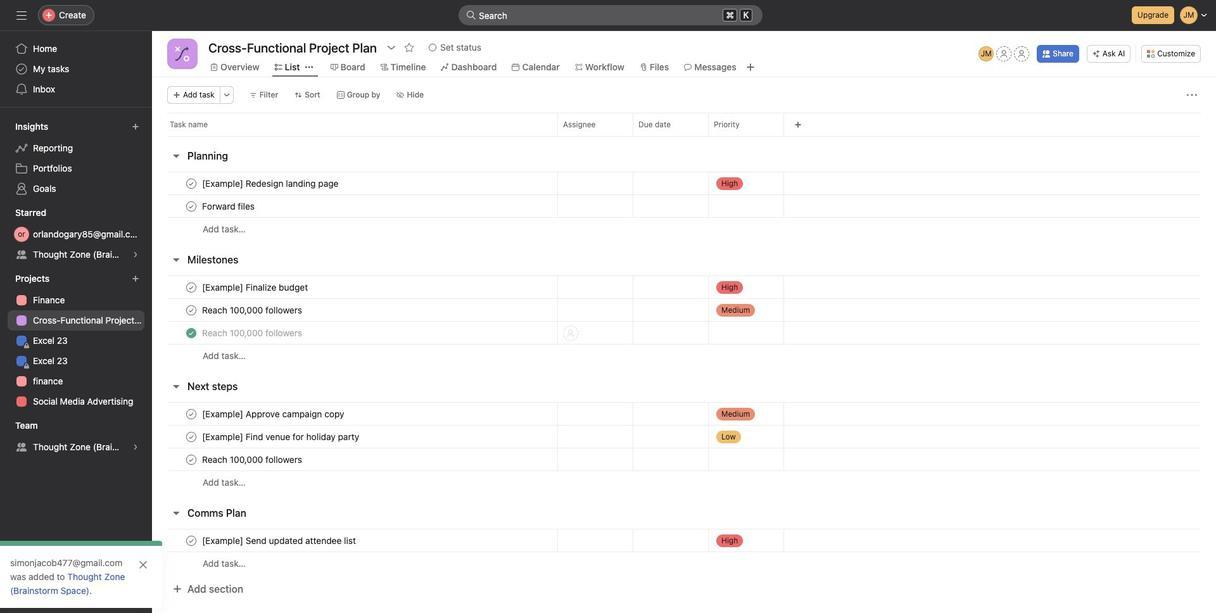 Task type: vqa. For each thing, say whether or not it's contained in the screenshot.
Hide sidebar image
yes



Task type: locate. For each thing, give the bounding box(es) containing it.
1 task name text field from the top
[[200, 200, 259, 213]]

task name text field inside [example] finalize budget cell
[[200, 281, 312, 294]]

mark complete image for collapse task list for this group image related to mark complete checkbox in "[example] send updated attendee list" cell
[[184, 533, 199, 548]]

task name text field inside [example] find venue for holiday party cell
[[200, 431, 363, 443]]

task name text field for reach 100,000 followers cell within the header next steps tree grid
[[200, 453, 306, 466]]

row
[[152, 113, 1217, 136], [167, 136, 1202, 137], [152, 172, 1217, 195], [152, 195, 1217, 218], [152, 217, 1217, 241], [152, 276, 1217, 299], [152, 298, 1217, 322], [152, 321, 1217, 345], [152, 344, 1217, 368], [152, 402, 1217, 426], [152, 425, 1217, 449], [152, 448, 1217, 472], [152, 471, 1217, 494], [152, 529, 1217, 553], [152, 552, 1217, 575]]

task name text field inside [example] approve campaign copy cell
[[200, 408, 348, 420]]

0 horizontal spatial more actions image
[[223, 91, 230, 99]]

Task name text field
[[200, 177, 343, 190], [200, 281, 312, 294], [200, 327, 306, 339]]

1 vertical spatial mark complete checkbox
[[184, 429, 199, 445]]

2 task name text field from the top
[[200, 304, 306, 317]]

1 collapse task list for this group image from the top
[[171, 255, 181, 265]]

2 collapse task list for this group image from the top
[[171, 508, 181, 518]]

Mark complete checkbox
[[184, 176, 199, 191], [184, 199, 199, 214], [184, 280, 199, 295], [184, 303, 199, 318], [184, 533, 199, 548]]

collapse task list for this group image
[[171, 151, 181, 161], [171, 382, 181, 392]]

line_and_symbols image
[[175, 46, 190, 61]]

mark complete checkbox inside forward files 'cell'
[[184, 199, 199, 214]]

mark complete checkbox for task name text box corresponding to reach 100,000 followers cell within the header next steps tree grid
[[184, 452, 199, 467]]

see details, thought zone (brainstorm space) image
[[132, 251, 139, 259], [132, 444, 139, 451]]

1 collapse task list for this group image from the top
[[171, 151, 181, 161]]

5 mark complete image from the top
[[184, 533, 199, 548]]

task name text field for forward files 'cell'
[[200, 200, 259, 213]]

1 task name text field from the top
[[200, 177, 343, 190]]

2 mark complete image from the top
[[184, 407, 199, 422]]

1 vertical spatial task name text field
[[200, 281, 312, 294]]

collapse task list for this group image
[[171, 255, 181, 265], [171, 508, 181, 518]]

4 mark complete image from the top
[[184, 452, 199, 467]]

3 mark complete checkbox from the top
[[184, 280, 199, 295]]

0 vertical spatial task name text field
[[200, 177, 343, 190]]

mark complete image inside [example] finalize budget cell
[[184, 280, 199, 295]]

3 mark complete image from the top
[[184, 303, 199, 318]]

projects element
[[0, 267, 152, 414]]

task name text field inside header milestones tree grid
[[200, 304, 306, 317]]

collapse task list for this group image for mark complete checkbox inside the [example] finalize budget cell
[[171, 255, 181, 265]]

1 reach 100,000 followers cell from the top
[[152, 298, 558, 322]]

2 task name text field from the top
[[200, 281, 312, 294]]

teams element
[[0, 414, 152, 460]]

1 mark complete checkbox from the top
[[184, 176, 199, 191]]

1 mark complete image from the top
[[184, 176, 199, 191]]

5 mark complete checkbox from the top
[[184, 533, 199, 548]]

task name text field inside forward files 'cell'
[[200, 200, 259, 213]]

header comms plan tree grid
[[152, 529, 1217, 575]]

3 task name text field from the top
[[200, 327, 306, 339]]

more actions image
[[1188, 90, 1198, 100], [223, 91, 230, 99]]

prominent image
[[466, 10, 477, 20]]

1 mark complete image from the top
[[184, 199, 199, 214]]

mark complete checkbox for task name text box within the [example] find venue for holiday party cell
[[184, 429, 199, 445]]

1 vertical spatial mark complete image
[[184, 280, 199, 295]]

0 vertical spatial collapse task list for this group image
[[171, 151, 181, 161]]

0 vertical spatial see details, thought zone (brainstorm space) image
[[132, 251, 139, 259]]

3 task name text field from the top
[[200, 408, 348, 420]]

mark complete checkbox inside [example] find venue for holiday party cell
[[184, 429, 199, 445]]

3 mark complete checkbox from the top
[[184, 452, 199, 467]]

1 vertical spatial see details, thought zone (brainstorm space) image
[[132, 444, 139, 451]]

0 vertical spatial collapse task list for this group image
[[171, 255, 181, 265]]

mark complete checkbox inside [example] finalize budget cell
[[184, 280, 199, 295]]

mark complete image
[[184, 176, 199, 191], [184, 407, 199, 422], [184, 429, 199, 445], [184, 452, 199, 467], [184, 533, 199, 548]]

mark complete image inside forward files 'cell'
[[184, 199, 199, 214]]

2 mark complete checkbox from the top
[[184, 429, 199, 445]]

1 see details, thought zone (brainstorm space) image from the top
[[132, 251, 139, 259]]

forward files cell
[[152, 195, 558, 218]]

2 vertical spatial task name text field
[[200, 327, 306, 339]]

0 vertical spatial mark complete checkbox
[[184, 407, 199, 422]]

1 horizontal spatial more actions image
[[1188, 90, 1198, 100]]

task name text field inside reach 100,000 followers cell
[[200, 327, 306, 339]]

None field
[[459, 5, 763, 25]]

mark complete checkbox inside "[example] redesign landing page" cell
[[184, 176, 199, 191]]

task name text field inside "[example] redesign landing page" cell
[[200, 177, 343, 190]]

mark complete image inside "[example] send updated attendee list" cell
[[184, 533, 199, 548]]

insights element
[[0, 115, 152, 202]]

6 task name text field from the top
[[200, 535, 360, 547]]

2 reach 100,000 followers cell from the top
[[152, 321, 558, 345]]

task name text field for task name text box in header milestones tree grid
[[200, 281, 312, 294]]

1 vertical spatial collapse task list for this group image
[[171, 382, 181, 392]]

[example] approve campaign copy cell
[[152, 402, 558, 426]]

header planning tree grid
[[152, 172, 1217, 241]]

mark complete image
[[184, 199, 199, 214], [184, 280, 199, 295], [184, 303, 199, 318]]

task name text field for task name text box within the forward files 'cell'
[[200, 177, 343, 190]]

3 mark complete image from the top
[[184, 429, 199, 445]]

reach 100,000 followers cell
[[152, 298, 558, 322], [152, 321, 558, 345], [152, 448, 558, 472]]

mark complete image inside "[example] redesign landing page" cell
[[184, 176, 199, 191]]

Task name text field
[[200, 200, 259, 213], [200, 304, 306, 317], [200, 408, 348, 420], [200, 431, 363, 443], [200, 453, 306, 466], [200, 535, 360, 547]]

mark complete checkbox inside [example] approve campaign copy cell
[[184, 407, 199, 422]]

2 see details, thought zone (brainstorm space) image from the top
[[132, 444, 139, 451]]

add tab image
[[746, 62, 756, 72]]

2 vertical spatial mark complete checkbox
[[184, 452, 199, 467]]

reach 100,000 followers cell inside header next steps tree grid
[[152, 448, 558, 472]]

2 mark complete image from the top
[[184, 280, 199, 295]]

None text field
[[205, 36, 380, 59]]

4 task name text field from the top
[[200, 431, 363, 443]]

mark complete image inside [example] find venue for holiday party cell
[[184, 429, 199, 445]]

Completed checkbox
[[184, 325, 199, 341]]

3 reach 100,000 followers cell from the top
[[152, 448, 558, 472]]

1 vertical spatial collapse task list for this group image
[[171, 508, 181, 518]]

show options image
[[387, 42, 397, 53]]

new project or portfolio image
[[132, 275, 139, 283]]

mark complete image inside reach 100,000 followers cell
[[184, 303, 199, 318]]

mark complete checkbox for forward files 'cell'
[[184, 199, 199, 214]]

0 vertical spatial mark complete image
[[184, 199, 199, 214]]

5 task name text field from the top
[[200, 453, 306, 466]]

2 vertical spatial mark complete image
[[184, 303, 199, 318]]

[example] find venue for holiday party cell
[[152, 425, 558, 449]]

add to starred image
[[404, 42, 414, 53]]

1 mark complete checkbox from the top
[[184, 407, 199, 422]]

reach 100,000 followers cell for [example] finalize budget cell
[[152, 321, 558, 345]]

task name text field for [example] approve campaign copy cell
[[200, 408, 348, 420]]

mark complete image for task name text box within the forward files 'cell'
[[184, 199, 199, 214]]

mark complete checkbox for task name text box within [example] approve campaign copy cell
[[184, 407, 199, 422]]

mark complete image inside [example] approve campaign copy cell
[[184, 407, 199, 422]]

task name text field inside "[example] send updated attendee list" cell
[[200, 535, 360, 547]]

Mark complete checkbox
[[184, 407, 199, 422], [184, 429, 199, 445], [184, 452, 199, 467]]

mark complete checkbox for "[example] send updated attendee list" cell
[[184, 533, 199, 548]]

2 mark complete checkbox from the top
[[184, 199, 199, 214]]

2 collapse task list for this group image from the top
[[171, 382, 181, 392]]

mark complete checkbox inside "[example] send updated attendee list" cell
[[184, 533, 199, 548]]



Task type: describe. For each thing, give the bounding box(es) containing it.
add field image
[[795, 121, 802, 129]]

mark complete checkbox for "[example] redesign landing page" cell
[[184, 176, 199, 191]]

Search tasks, projects, and more text field
[[459, 5, 763, 25]]

hide sidebar image
[[16, 10, 27, 20]]

completed image
[[184, 325, 199, 341]]

task name text field for 1st reach 100,000 followers cell from the top
[[200, 304, 306, 317]]

starred element
[[0, 202, 152, 267]]

header next steps tree grid
[[152, 402, 1217, 494]]

mark complete image for collapse task list for this group icon for "[example] redesign landing page" cell
[[184, 176, 199, 191]]

[example] redesign landing page cell
[[152, 172, 558, 195]]

see details, thought zone (brainstorm space) image inside the teams "element"
[[132, 444, 139, 451]]

reach 100,000 followers cell for [example] approve campaign copy cell
[[152, 448, 558, 472]]

mark complete image for [example] approve campaign copy cell collapse task list for this group icon
[[184, 407, 199, 422]]

task name text field for [example] find venue for holiday party cell at the bottom left
[[200, 431, 363, 443]]

tab actions image
[[305, 63, 313, 71]]

new insights image
[[132, 123, 139, 131]]

close image
[[138, 560, 148, 570]]

mark complete image for task name text box in header milestones tree grid
[[184, 303, 199, 318]]

4 mark complete checkbox from the top
[[184, 303, 199, 318]]

manage project members image
[[979, 46, 994, 61]]

task name text field for "[example] send updated attendee list" cell
[[200, 535, 360, 547]]

mark complete image inside reach 100,000 followers cell
[[184, 452, 199, 467]]

collapse task list for this group image for "[example] redesign landing page" cell
[[171, 151, 181, 161]]

collapse task list for this group image for [example] approve campaign copy cell
[[171, 382, 181, 392]]

header milestones tree grid
[[152, 276, 1217, 368]]

[example] finalize budget cell
[[152, 276, 558, 299]]

[example] send updated attendee list cell
[[152, 529, 558, 553]]

collapse task list for this group image for mark complete checkbox in "[example] send updated attendee list" cell
[[171, 508, 181, 518]]

global element
[[0, 31, 152, 107]]

see details, thought zone (brainstorm space) image inside "starred" element
[[132, 251, 139, 259]]

mark complete image for task name text field within the [example] finalize budget cell
[[184, 280, 199, 295]]

mark complete checkbox for [example] finalize budget cell
[[184, 280, 199, 295]]



